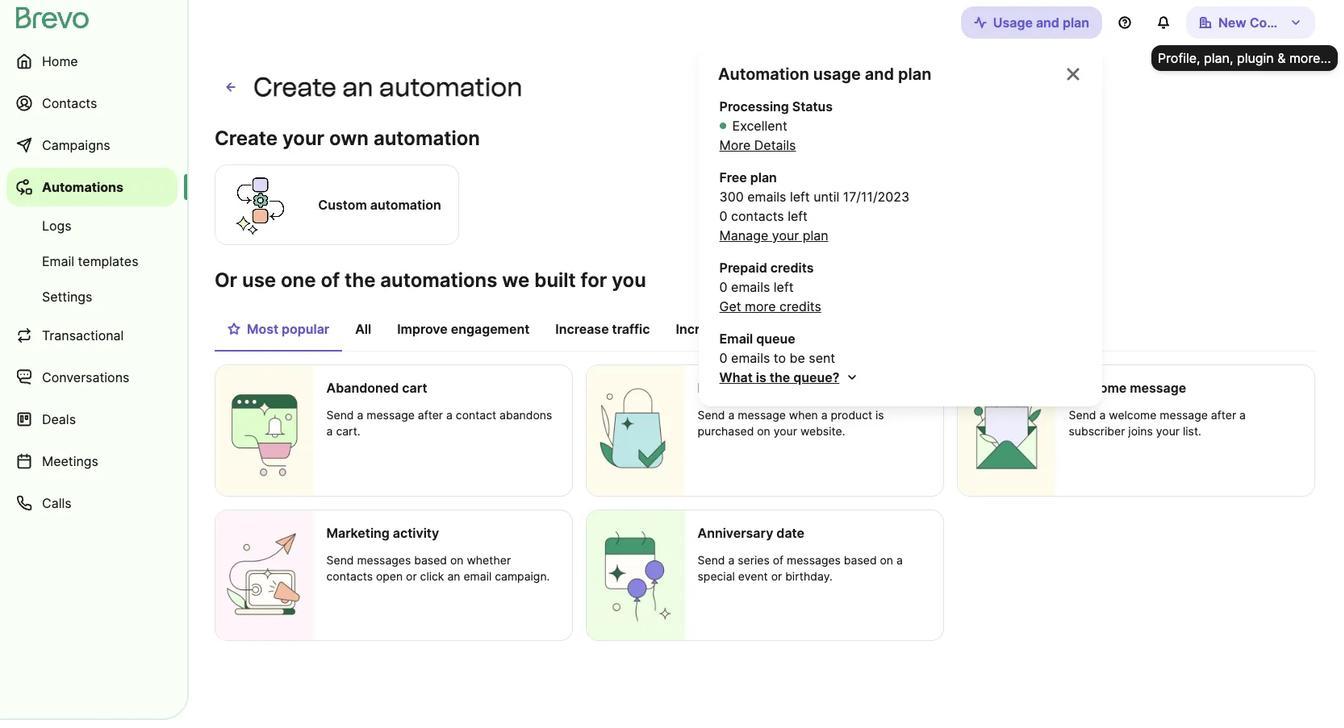 Task type: vqa. For each thing, say whether or not it's contained in the screenshot.
organize
no



Task type: locate. For each thing, give the bounding box(es) containing it.
0 vertical spatial credits
[[771, 260, 814, 276]]

more
[[745, 299, 776, 315]]

product
[[831, 409, 873, 422]]

until
[[814, 189, 840, 205]]

is inside send a message when a product is purchased on your website.
[[876, 409, 885, 422]]

create
[[254, 72, 337, 103], [215, 127, 278, 150]]

a
[[357, 409, 364, 422], [446, 409, 453, 422], [729, 409, 735, 422], [822, 409, 828, 422], [1100, 409, 1106, 422], [1240, 409, 1246, 422], [327, 425, 333, 438], [729, 553, 735, 567], [897, 553, 903, 567]]

left up manage your plan link
[[788, 208, 808, 224]]

1 after from the left
[[418, 409, 443, 422]]

send inside send a series of messages based on a special event or birthday.
[[698, 553, 725, 567]]

anniversary date
[[698, 525, 805, 541]]

0 vertical spatial is
[[756, 370, 767, 386]]

left left until
[[790, 189, 810, 205]]

and right usage
[[865, 65, 895, 84]]

1 vertical spatial emails
[[732, 279, 770, 295]]

send a message after a contact abandons a cart.
[[327, 409, 552, 438]]

most popular
[[247, 321, 330, 337]]

of right one
[[321, 269, 340, 292]]

email queue
[[720, 331, 796, 347]]

company
[[1250, 15, 1310, 31]]

messages inside the send messages based on whether contacts open or click an email campaign.
[[357, 553, 411, 567]]

plan right usage
[[899, 65, 932, 84]]

send inside send a message after a contact abandons a cart.
[[327, 409, 354, 422]]

1 vertical spatial and
[[865, 65, 895, 84]]

contacts up manage
[[732, 208, 785, 224]]

credits
[[771, 260, 814, 276], [780, 299, 822, 315]]

1 vertical spatial 0
[[720, 279, 728, 295]]

0 horizontal spatial after
[[418, 409, 443, 422]]

send down marketing
[[327, 553, 354, 567]]

send for anniversary
[[698, 553, 725, 567]]

emails down email queue
[[732, 350, 770, 367]]

contacts inside the send messages based on whether contacts open or click an email campaign.
[[327, 570, 373, 583]]

contacts inside the free plan 300 emails left until 17/11/2023 0 contacts left manage your plan
[[732, 208, 785, 224]]

0 vertical spatial 0
[[720, 208, 728, 224]]

credits right more
[[780, 299, 822, 315]]

the
[[345, 269, 376, 292], [770, 370, 791, 386]]

300
[[720, 189, 744, 205]]

1 vertical spatial create
[[215, 127, 278, 150]]

0 vertical spatial the
[[345, 269, 376, 292]]

send up 'cart.'
[[327, 409, 354, 422]]

0 horizontal spatial an
[[343, 72, 374, 103]]

0 up what
[[720, 350, 728, 367]]

after
[[418, 409, 443, 422], [1212, 409, 1237, 422]]

1 or from the left
[[406, 570, 417, 583]]

is
[[756, 370, 767, 386], [876, 409, 885, 422]]

left
[[790, 189, 810, 205], [788, 208, 808, 224], [774, 279, 794, 295]]

1 vertical spatial the
[[770, 370, 791, 386]]

2 vertical spatial automation
[[370, 197, 441, 213]]

an
[[343, 72, 374, 103], [448, 570, 461, 583]]

1 increase from the left
[[556, 321, 609, 337]]

increase down get
[[676, 321, 730, 337]]

send up special in the right bottom of the page
[[698, 553, 725, 567]]

send a message when a product is purchased on your website.
[[698, 409, 885, 438]]

open
[[376, 570, 403, 583]]

0 vertical spatial email
[[42, 254, 74, 270]]

0 down 300
[[720, 208, 728, 224]]

1 vertical spatial automation
[[374, 127, 480, 150]]

messages up birthday.
[[787, 553, 841, 567]]

usage
[[814, 65, 861, 84]]

1 vertical spatial is
[[876, 409, 885, 422]]

email down get
[[720, 331, 753, 347]]

0
[[720, 208, 728, 224], [720, 279, 728, 295], [720, 350, 728, 367]]

automation
[[719, 65, 810, 84]]

or use one of the automations we built for you
[[215, 269, 647, 292]]

1 based from the left
[[414, 553, 447, 567]]

emails inside the free plan 300 emails left until 17/11/2023 0 contacts left manage your plan
[[748, 189, 787, 205]]

1 horizontal spatial is
[[876, 409, 885, 422]]

an up the own
[[343, 72, 374, 103]]

free
[[720, 170, 747, 186]]

is right what
[[756, 370, 767, 386]]

an right click
[[448, 570, 461, 583]]

0 vertical spatial and
[[1037, 15, 1060, 31]]

0 vertical spatial left
[[790, 189, 810, 205]]

1 horizontal spatial an
[[448, 570, 461, 583]]

0 horizontal spatial contacts
[[327, 570, 373, 583]]

free plan 300 emails left until 17/11/2023 0 contacts left manage your plan
[[720, 170, 910, 244]]

2 vertical spatial 0
[[720, 350, 728, 367]]

get
[[720, 299, 742, 315]]

most popular link
[[215, 313, 343, 352]]

or
[[215, 269, 237, 292]]

message inside send a welcome message after a subscriber joins your list.
[[1160, 409, 1208, 422]]

2 after from the left
[[1212, 409, 1237, 422]]

or inside send a series of messages based on a special event or birthday.
[[772, 570, 782, 583]]

or inside the send messages based on whether contacts open or click an email campaign.
[[406, 570, 417, 583]]

1 horizontal spatial email
[[720, 331, 753, 347]]

0 vertical spatial create
[[254, 72, 337, 103]]

email templates
[[42, 254, 138, 270]]

tab list
[[215, 313, 1316, 352]]

left inside prepaid credits 0 emails left get more credits
[[774, 279, 794, 295]]

1 horizontal spatial and
[[1037, 15, 1060, 31]]

1 horizontal spatial or
[[772, 570, 782, 583]]

the inside the what is the queue? link
[[770, 370, 791, 386]]

new company button
[[1187, 6, 1316, 39]]

contacts
[[42, 95, 97, 111]]

on inside send a message when a product is purchased on your website.
[[757, 425, 771, 438]]

date
[[777, 525, 805, 541]]

tab list containing most popular
[[215, 313, 1316, 352]]

email down logs
[[42, 254, 74, 270]]

and
[[1037, 15, 1060, 31], [865, 65, 895, 84]]

contact
[[456, 409, 497, 422]]

left up get more credits link
[[774, 279, 794, 295]]

email inside automation usage and plan dialog
[[720, 331, 753, 347]]

2 vertical spatial emails
[[732, 350, 770, 367]]

and right "usage"
[[1037, 15, 1060, 31]]

more...
[[1290, 50, 1332, 66]]

automation usage and plan dialog
[[699, 45, 1103, 407]]

plan right "usage"
[[1063, 15, 1090, 31]]

message down abandoned cart
[[367, 409, 415, 422]]

2 based from the left
[[844, 553, 877, 567]]

send inside the send messages based on whether contacts open or click an email campaign.
[[327, 553, 354, 567]]

calls
[[42, 496, 72, 512]]

more details link
[[720, 136, 796, 155]]

campaign.
[[495, 570, 550, 583]]

plugin
[[1238, 50, 1275, 66]]

0 vertical spatial of
[[321, 269, 340, 292]]

what
[[720, 370, 753, 386]]

custom
[[318, 197, 367, 213]]

2 messages from the left
[[787, 553, 841, 567]]

0 horizontal spatial is
[[756, 370, 767, 386]]

0 horizontal spatial based
[[414, 553, 447, 567]]

2 0 from the top
[[720, 279, 728, 295]]

send
[[327, 409, 354, 422], [698, 409, 725, 422], [1069, 409, 1097, 422], [327, 553, 354, 567], [698, 553, 725, 567]]

1 messages from the left
[[357, 553, 411, 567]]

1 horizontal spatial after
[[1212, 409, 1237, 422]]

emails down prepaid
[[732, 279, 770, 295]]

of right 'series' at the bottom right of page
[[773, 553, 784, 567]]

details
[[755, 137, 796, 153]]

after inside send a message after a contact abandons a cart.
[[418, 409, 443, 422]]

deals link
[[6, 400, 178, 439]]

abandons
[[500, 409, 552, 422]]

your left the list.
[[1157, 425, 1180, 438]]

message
[[1130, 380, 1187, 396], [367, 409, 415, 422], [738, 409, 786, 422], [1160, 409, 1208, 422]]

1 horizontal spatial messages
[[787, 553, 841, 567]]

settings
[[42, 289, 92, 305]]

0 vertical spatial emails
[[748, 189, 787, 205]]

prepaid
[[720, 260, 768, 276]]

list.
[[1184, 425, 1202, 438]]

0 vertical spatial contacts
[[732, 208, 785, 224]]

0 horizontal spatial on
[[450, 553, 464, 567]]

0 inside prepaid credits 0 emails left get more credits
[[720, 279, 728, 295]]

messages up open
[[357, 553, 411, 567]]

email
[[464, 570, 492, 583]]

credits down manage your plan link
[[771, 260, 814, 276]]

1 horizontal spatial based
[[844, 553, 877, 567]]

event
[[739, 570, 768, 583]]

is right product
[[876, 409, 885, 422]]

send inside send a message when a product is purchased on your website.
[[698, 409, 725, 422]]

1 vertical spatial email
[[720, 331, 753, 347]]

0 horizontal spatial or
[[406, 570, 417, 583]]

0 up get
[[720, 279, 728, 295]]

plan down until
[[803, 228, 829, 244]]

2 increase from the left
[[676, 321, 730, 337]]

2 horizontal spatial on
[[880, 553, 894, 567]]

contacts left open
[[327, 570, 373, 583]]

improve
[[397, 321, 448, 337]]

purchase
[[751, 380, 809, 396]]

or right event
[[772, 570, 782, 583]]

of inside send a series of messages based on a special event or birthday.
[[773, 553, 784, 567]]

activity
[[393, 525, 439, 541]]

profile, plan, plugin & more...
[[1159, 50, 1332, 66]]

send up purchased in the bottom right of the page
[[698, 409, 725, 422]]

2 or from the left
[[772, 570, 782, 583]]

0 horizontal spatial email
[[42, 254, 74, 270]]

emails right 300
[[748, 189, 787, 205]]

1 vertical spatial an
[[448, 570, 461, 583]]

1 horizontal spatial contacts
[[732, 208, 785, 224]]

send inside send a welcome message after a subscriber joins your list.
[[1069, 409, 1097, 422]]

most
[[247, 321, 279, 337]]

2 vertical spatial left
[[774, 279, 794, 295]]

anniversary
[[698, 525, 774, 541]]

special
[[698, 570, 735, 583]]

increase left traffic
[[556, 321, 609, 337]]

of for the
[[321, 269, 340, 292]]

0 horizontal spatial and
[[865, 65, 895, 84]]

increase
[[556, 321, 609, 337], [676, 321, 730, 337]]

1 vertical spatial of
[[773, 553, 784, 567]]

create for create an automation
[[254, 72, 337, 103]]

on
[[757, 425, 771, 438], [450, 553, 464, 567], [880, 553, 894, 567]]

based inside the send messages based on whether contacts open or click an email campaign.
[[414, 553, 447, 567]]

&
[[1278, 50, 1286, 66]]

emails for credits
[[732, 279, 770, 295]]

1 0 from the top
[[720, 208, 728, 224]]

campaigns link
[[6, 126, 178, 165]]

your down when
[[774, 425, 798, 438]]

plan
[[1063, 15, 1090, 31], [899, 65, 932, 84], [751, 170, 777, 186], [803, 228, 829, 244]]

or left click
[[406, 570, 417, 583]]

messages inside send a series of messages based on a special event or birthday.
[[787, 553, 841, 567]]

use
[[242, 269, 276, 292]]

1 vertical spatial contacts
[[327, 570, 373, 583]]

send up subscriber at the bottom of the page
[[1069, 409, 1097, 422]]

0 horizontal spatial messages
[[357, 553, 411, 567]]

plan inside button
[[1063, 15, 1090, 31]]

your right manage
[[772, 228, 799, 244]]

1 horizontal spatial the
[[770, 370, 791, 386]]

welcome
[[1069, 380, 1127, 396]]

message down product purchase
[[738, 409, 786, 422]]

send for product
[[698, 409, 725, 422]]

new company
[[1219, 15, 1310, 31]]

1 horizontal spatial of
[[773, 553, 784, 567]]

your inside send a welcome message after a subscriber joins your list.
[[1157, 425, 1180, 438]]

is inside automation usage and plan dialog
[[756, 370, 767, 386]]

built
[[535, 269, 576, 292]]

send for welcome
[[1069, 409, 1097, 422]]

emails inside prepaid credits 0 emails left get more credits
[[732, 279, 770, 295]]

the up all on the top left
[[345, 269, 376, 292]]

17/11/2023
[[843, 189, 910, 205]]

0 horizontal spatial of
[[321, 269, 340, 292]]

1 horizontal spatial on
[[757, 425, 771, 438]]

1 horizontal spatial increase
[[676, 321, 730, 337]]

message up the list.
[[1160, 409, 1208, 422]]

0 horizontal spatial increase
[[556, 321, 609, 337]]

profile,
[[1159, 50, 1201, 66]]

the down to
[[770, 370, 791, 386]]



Task type: describe. For each thing, give the bounding box(es) containing it.
home link
[[6, 42, 178, 81]]

automation usage and plan
[[719, 65, 932, 84]]

send messages based on whether contacts open or click an email campaign.
[[327, 553, 550, 583]]

contacts link
[[6, 84, 178, 123]]

improve engagement link
[[384, 313, 543, 350]]

product purchase
[[698, 380, 809, 396]]

your left the own
[[283, 127, 325, 150]]

custom automation button
[[215, 162, 459, 248]]

automation inside button
[[370, 197, 441, 213]]

dxrbf image
[[228, 323, 241, 336]]

conversations link
[[6, 358, 178, 397]]

joins
[[1129, 425, 1154, 438]]

left for plan
[[790, 189, 810, 205]]

we
[[502, 269, 530, 292]]

birthday.
[[786, 570, 833, 583]]

get more credits link
[[720, 297, 822, 316]]

0 inside the free plan 300 emails left until 17/11/2023 0 contacts left manage your plan
[[720, 208, 728, 224]]

send for marketing
[[327, 553, 354, 567]]

manage your plan link
[[720, 226, 829, 245]]

automations link
[[6, 168, 178, 207]]

and inside usage and plan button
[[1037, 15, 1060, 31]]

increase traffic
[[556, 321, 650, 337]]

send for abandoned
[[327, 409, 354, 422]]

logs link
[[6, 210, 178, 242]]

for
[[581, 269, 607, 292]]

queue
[[757, 331, 796, 347]]

traffic
[[612, 321, 650, 337]]

marketing
[[327, 525, 390, 541]]

welcome message
[[1069, 380, 1187, 396]]

all
[[355, 321, 372, 337]]

on inside the send messages based on whether contacts open or click an email campaign.
[[450, 553, 464, 567]]

usage and plan button
[[961, 6, 1103, 39]]

status
[[793, 98, 833, 115]]

deals
[[42, 412, 76, 428]]

calls link
[[6, 484, 178, 523]]

popular
[[282, 321, 330, 337]]

to
[[774, 350, 786, 367]]

increase revenue
[[676, 321, 783, 337]]

new
[[1219, 15, 1247, 31]]

settings link
[[6, 281, 178, 313]]

logs
[[42, 218, 72, 234]]

after inside send a welcome message after a subscriber joins your list.
[[1212, 409, 1237, 422]]

more
[[720, 137, 751, 153]]

series
[[738, 553, 770, 567]]

create your own automation
[[215, 127, 480, 150]]

emails for plan
[[748, 189, 787, 205]]

1 vertical spatial left
[[788, 208, 808, 224]]

increase traffic link
[[543, 313, 663, 350]]

more details
[[720, 137, 796, 153]]

0 vertical spatial automation
[[379, 72, 523, 103]]

subscriber
[[1069, 425, 1126, 438]]

increase revenue link
[[663, 313, 796, 350]]

left for credits
[[774, 279, 794, 295]]

cart
[[402, 380, 428, 396]]

own
[[329, 127, 369, 150]]

usage and plan
[[994, 15, 1090, 31]]

profile, plan, plugin & more... tooltip
[[1152, 45, 1338, 71]]

of for messages
[[773, 553, 784, 567]]

based inside send a series of messages based on a special event or birthday.
[[844, 553, 877, 567]]

message inside send a message after a contact abandons a cart.
[[367, 409, 415, 422]]

0 emails to be sent
[[720, 350, 836, 367]]

increase for increase traffic
[[556, 321, 609, 337]]

on inside send a series of messages based on a special event or birthday.
[[880, 553, 894, 567]]

all link
[[343, 313, 384, 350]]

prepaid credits 0 emails left get more credits
[[720, 260, 822, 315]]

engagement
[[451, 321, 530, 337]]

message inside send a message when a product is purchased on your website.
[[738, 409, 786, 422]]

your inside the free plan 300 emails left until 17/11/2023 0 contacts left manage your plan
[[772, 228, 799, 244]]

what is the queue?
[[720, 370, 840, 386]]

create for create your own automation
[[215, 127, 278, 150]]

processing status
[[720, 98, 833, 115]]

increase for increase revenue
[[676, 321, 730, 337]]

0 horizontal spatial the
[[345, 269, 376, 292]]

excellent
[[733, 118, 788, 134]]

automations
[[381, 269, 498, 292]]

one
[[281, 269, 316, 292]]

processing
[[720, 98, 789, 115]]

0 vertical spatial an
[[343, 72, 374, 103]]

usage
[[994, 15, 1033, 31]]

plan right free
[[751, 170, 777, 186]]

email for email queue
[[720, 331, 753, 347]]

purchased
[[698, 425, 754, 438]]

website.
[[801, 425, 846, 438]]

transactional link
[[6, 316, 178, 355]]

sent
[[809, 350, 836, 367]]

what is the queue? link
[[720, 368, 859, 388]]

custom automation
[[318, 197, 441, 213]]

when
[[789, 409, 818, 422]]

and inside automation usage and plan dialog
[[865, 65, 895, 84]]

marketing activity
[[327, 525, 439, 541]]

click
[[420, 570, 444, 583]]

email for email templates
[[42, 254, 74, 270]]

plan,
[[1205, 50, 1234, 66]]

an inside the send messages based on whether contacts open or click an email campaign.
[[448, 570, 461, 583]]

your inside send a message when a product is purchased on your website.
[[774, 425, 798, 438]]

1 vertical spatial credits
[[780, 299, 822, 315]]

3 0 from the top
[[720, 350, 728, 367]]

message up send a welcome message after a subscriber joins your list.
[[1130, 380, 1187, 396]]

meetings
[[42, 454, 98, 470]]

queue?
[[794, 370, 840, 386]]

email templates link
[[6, 245, 178, 278]]

you
[[612, 269, 647, 292]]

welcome
[[1110, 409, 1157, 422]]



